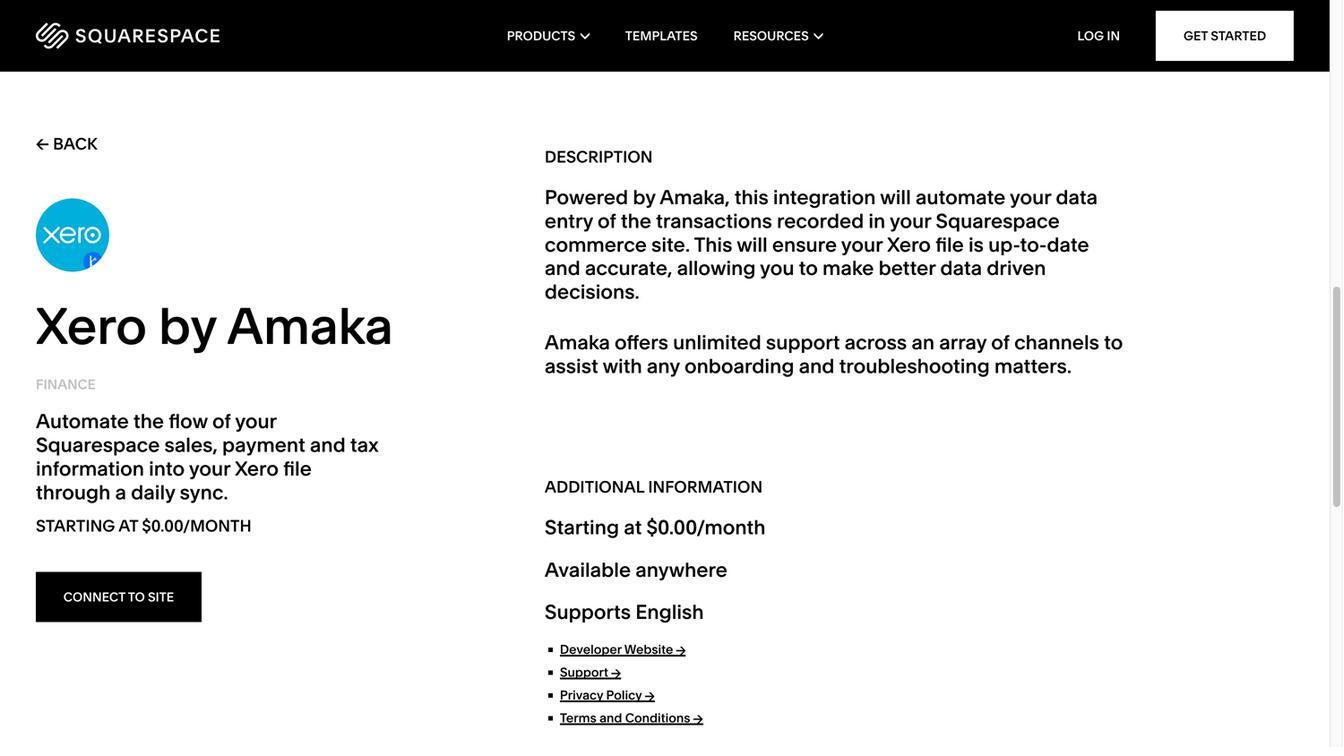 Task type: vqa. For each thing, say whether or not it's contained in the screenshot.
file in the Automate the flow of your Squarespace sales, payment and tax information into your Xero file through a daily sync.
yes



Task type: describe. For each thing, give the bounding box(es) containing it.
is
[[969, 232, 984, 257]]

by for powered by amaka, this integration will automate your data entry of the transactions recorded in your squarespace commerce site. this will ensure your xero file is up-to-date and accurate, allowing you to make better data driven decisions.
[[633, 185, 656, 209]]

this
[[735, 185, 769, 209]]

ensure
[[772, 232, 837, 257]]

free
[[545, 0, 621, 30]]

integration
[[773, 185, 876, 209]]

amaka offers unlimited support across an array of channels to assist with any onboarding and troubleshooting matters.
[[545, 330, 1123, 378]]

with
[[603, 354, 642, 378]]

channels
[[1015, 330, 1100, 354]]

decisions.
[[545, 280, 640, 304]]

&
[[629, 0, 653, 30]]

0 horizontal spatial amaka
[[227, 295, 393, 357]]

information
[[648, 477, 763, 497]]

→ up policy
[[611, 666, 621, 681]]

the inside automate the flow of your squarespace sales, payment and tax information into your xero file through a daily sync.
[[133, 409, 164, 433]]

connect to site
[[63, 589, 174, 605]]

date
[[1047, 232, 1089, 257]]

additional
[[545, 477, 644, 497]]

1 horizontal spatial $0.00/month
[[647, 515, 766, 539]]

resources button
[[734, 0, 823, 72]]

make
[[823, 256, 874, 280]]

to-
[[1020, 232, 1047, 257]]

terms
[[560, 711, 597, 726]]

get started
[[1184, 28, 1266, 43]]

1 horizontal spatial starting at $0.00/month
[[545, 515, 766, 539]]

commerce
[[545, 232, 647, 257]]

amaka inside amaka offers unlimited support across an array of channels to assist with any onboarding and troubleshooting matters.
[[545, 330, 610, 354]]

products
[[507, 28, 575, 43]]

privacy
[[560, 688, 603, 703]]

→ right website
[[676, 643, 686, 658]]

unlimited for offers
[[673, 330, 761, 354]]

accurate,
[[585, 256, 673, 280]]

the inside 'powered by amaka, this integration will automate your data entry of the transactions recorded in your squarespace commerce site. this will ensure your xero file is up-to-date and accurate, allowing you to make better data driven decisions.'
[[621, 209, 652, 233]]

anywhere
[[636, 558, 728, 582]]

xero by amaka
[[36, 295, 393, 357]]

→ up the conditions
[[645, 689, 655, 704]]

support
[[560, 665, 608, 680]]

squarespace inside automate the flow of your squarespace sales, payment and tax information into your xero file through a daily sync.
[[36, 433, 160, 457]]

0 horizontal spatial starting
[[36, 516, 115, 536]]

→ right the conditions
[[693, 711, 703, 727]]

driven
[[987, 256, 1046, 280]]

logo image
[[36, 199, 109, 272]]

automate
[[36, 409, 129, 433]]

automate
[[916, 185, 1006, 209]]

matters.
[[995, 354, 1072, 378]]

into
[[149, 456, 185, 481]]

get started link
[[1156, 11, 1294, 61]]

in
[[869, 209, 886, 233]]

of inside automate the flow of your squarespace sales, payment and tax information into your xero file through a daily sync.
[[212, 409, 231, 433]]

flow
[[169, 409, 208, 433]]

back
[[53, 134, 97, 154]]

log             in link
[[1078, 28, 1120, 43]]

xero inside automate the flow of your squarespace sales, payment and tax information into your xero file through a daily sync.
[[235, 456, 279, 481]]

connect to site link
[[36, 572, 202, 622]]

0 horizontal spatial starting at $0.00/month
[[36, 516, 252, 536]]

a
[[115, 480, 126, 504]]

0 horizontal spatial $0.00/month
[[142, 516, 252, 536]]

site
[[148, 589, 174, 605]]

0 horizontal spatial at
[[119, 516, 138, 536]]

and inside 'powered by amaka, this integration will automate your data entry of the transactions recorded in your squarespace commerce site. this will ensure your xero file is up-to-date and accurate, allowing you to make better data driven decisions.'
[[545, 256, 580, 280]]

payment
[[222, 433, 305, 457]]

better
[[879, 256, 936, 280]]

automate the flow of your squarespace sales, payment and tax information into your xero file through a daily sync.
[[36, 409, 379, 504]]

of inside 'powered by amaka, this integration will automate your data entry of the transactions recorded in your squarespace commerce site. this will ensure your xero file is up-to-date and accurate, allowing you to make better data driven decisions.'
[[598, 209, 616, 233]]

and inside amaka offers unlimited support across an array of channels to assist with any onboarding and troubleshooting matters.
[[799, 354, 835, 378]]

you
[[760, 256, 794, 280]]

site.
[[652, 232, 690, 257]]

products button
[[507, 0, 589, 72]]

available
[[545, 558, 631, 582]]

assist
[[545, 354, 598, 378]]

powered
[[545, 185, 628, 209]]

resources
[[734, 28, 809, 43]]

english
[[636, 600, 704, 624]]

available anywhere
[[545, 558, 728, 582]]

conditions
[[625, 711, 690, 726]]



Task type: locate. For each thing, give the bounding box(es) containing it.
support inside amaka offers unlimited support across an array of channels to assist with any onboarding and troubleshooting matters.
[[766, 330, 840, 354]]

log             in
[[1078, 28, 1120, 43]]

2 horizontal spatial of
[[991, 330, 1010, 354]]

xero-
[[1023, 0, 1117, 30]]

information
[[36, 456, 144, 481]]

1 horizontal spatial file
[[936, 232, 964, 257]]

started
[[1211, 28, 1266, 43]]

to right channels
[[1104, 330, 1123, 354]]

allowing
[[677, 256, 756, 280]]

1 horizontal spatial xero
[[235, 456, 279, 481]]

1 horizontal spatial squarespace
[[936, 209, 1060, 233]]

of right entry
[[598, 209, 616, 233]]

the
[[621, 209, 652, 233], [133, 409, 164, 433]]

offers
[[615, 330, 668, 354]]

developer website → support → privacy policy → terms and conditions →
[[560, 642, 703, 727]]

2 vertical spatial of
[[212, 409, 231, 433]]

0 vertical spatial will
[[880, 185, 911, 209]]

starting down through
[[36, 516, 115, 536]]

this
[[694, 232, 733, 257]]

file inside 'powered by amaka, this integration will automate your data entry of the transactions recorded in your squarespace commerce site. this will ensure your xero file is up-to-date and accurate, allowing you to make better data driven decisions.'
[[936, 232, 964, 257]]

website
[[624, 642, 673, 657]]

0 horizontal spatial the
[[133, 409, 164, 433]]

file left tax
[[283, 456, 312, 481]]

1 vertical spatial will
[[737, 232, 768, 257]]

0 vertical spatial the
[[621, 209, 652, 233]]

sync.
[[180, 480, 228, 504]]

entry
[[545, 209, 593, 233]]

developer
[[560, 642, 622, 657]]

0 horizontal spatial squarespace
[[36, 433, 160, 457]]

of inside amaka offers unlimited support across an array of channels to assist with any onboarding and troubleshooting matters.
[[991, 330, 1010, 354]]

to right you
[[799, 256, 818, 280]]

templates
[[625, 28, 698, 43]]

unlimited for &
[[661, 0, 822, 30]]

0 horizontal spatial to
[[128, 589, 145, 605]]

starting down additional
[[545, 515, 619, 539]]

across
[[845, 330, 907, 354]]

recorded
[[777, 209, 864, 233]]

0 vertical spatial data
[[1056, 185, 1098, 209]]

0 vertical spatial by
[[974, 0, 1015, 30]]

and inside automate the flow of your squarespace sales, payment and tax information into your xero file through a daily sync.
[[310, 433, 346, 457]]

of right flow
[[212, 409, 231, 433]]

2 horizontal spatial xero
[[887, 232, 931, 257]]

$0.00/month
[[647, 515, 766, 539], [142, 516, 252, 536]]

xero up finance
[[36, 295, 147, 357]]

0 vertical spatial squarespace
[[936, 209, 1060, 233]]

2 horizontal spatial to
[[1104, 330, 1123, 354]]

xero inside 'powered by amaka, this integration will automate your data entry of the transactions recorded in your squarespace commerce site. this will ensure your xero file is up-to-date and accurate, allowing you to make better data driven decisions.'
[[887, 232, 931, 257]]

to left the site
[[128, 589, 145, 605]]

support for across
[[766, 330, 840, 354]]

and left across
[[799, 354, 835, 378]]

1 horizontal spatial to
[[799, 256, 818, 280]]

will right the "this"
[[737, 232, 768, 257]]

1 vertical spatial file
[[283, 456, 312, 481]]

policy
[[606, 688, 642, 703]]

2 vertical spatial xero
[[235, 456, 279, 481]]

0 vertical spatial to
[[799, 256, 818, 280]]

by inside 'powered by amaka, this integration will automate your data entry of the transactions recorded in your squarespace commerce site. this will ensure your xero file is up-to-date and accurate, allowing you to make better data driven decisions.'
[[633, 185, 656, 209]]

will
[[880, 185, 911, 209], [737, 232, 768, 257]]

←
[[36, 134, 49, 154]]

starting
[[545, 515, 619, 539], [36, 516, 115, 536]]

unlimited
[[661, 0, 822, 30], [673, 330, 761, 354]]

0 vertical spatial unlimited
[[661, 0, 822, 30]]

your
[[1010, 185, 1051, 209], [890, 209, 931, 233], [841, 232, 883, 257], [235, 409, 277, 433], [189, 456, 230, 481]]

connect
[[63, 589, 125, 605]]

unlimited inside amaka offers unlimited support across an array of channels to assist with any onboarding and troubleshooting matters.
[[673, 330, 761, 354]]

by for xero by amaka
[[159, 295, 216, 357]]

by
[[974, 0, 1015, 30], [633, 185, 656, 209], [159, 295, 216, 357]]

powered by amaka, this integration will automate your data entry of the transactions recorded in your squarespace commerce site. this will ensure your xero file is up-to-date and accurate, allowing you to make better data driven decisions.
[[545, 185, 1098, 304]]

file
[[936, 232, 964, 257], [283, 456, 312, 481]]

experts
[[696, 21, 825, 65]]

tax
[[350, 433, 379, 457]]

troubleshooting
[[839, 354, 990, 378]]

1 horizontal spatial starting
[[545, 515, 619, 539]]

file inside automate the flow of your squarespace sales, payment and tax information into your xero file through a daily sync.
[[283, 456, 312, 481]]

0 vertical spatial file
[[936, 232, 964, 257]]

1 horizontal spatial the
[[621, 209, 652, 233]]

the left flow
[[133, 409, 164, 433]]

0 vertical spatial support
[[831, 0, 965, 30]]

starting at $0.00/month down additional information
[[545, 515, 766, 539]]

1 vertical spatial by
[[633, 185, 656, 209]]

squarespace up driven
[[936, 209, 1060, 233]]

2 vertical spatial by
[[159, 295, 216, 357]]

supports english
[[545, 600, 704, 624]]

free & unlimited support by xero- certified experts
[[545, 0, 1117, 65]]

1 vertical spatial unlimited
[[673, 330, 761, 354]]

1 vertical spatial xero
[[36, 295, 147, 357]]

xero
[[887, 232, 931, 257], [36, 295, 147, 357], [235, 456, 279, 481]]

to inside 'powered by amaka, this integration will automate your data entry of the transactions recorded in your squarespace commerce site. this will ensure your xero file is up-to-date and accurate, allowing you to make better data driven decisions.'
[[799, 256, 818, 280]]

and inside developer website → support → privacy policy → terms and conditions →
[[600, 711, 622, 726]]

log
[[1078, 28, 1104, 43]]

file left is
[[936, 232, 964, 257]]

at
[[624, 515, 642, 539], [119, 516, 138, 536]]

and
[[545, 256, 580, 280], [799, 354, 835, 378], [310, 433, 346, 457], [600, 711, 622, 726]]

and down entry
[[545, 256, 580, 280]]

support
[[831, 0, 965, 30], [766, 330, 840, 354]]

1 horizontal spatial will
[[880, 185, 911, 209]]

1 vertical spatial data
[[940, 256, 982, 280]]

daily
[[131, 480, 175, 504]]

1 vertical spatial support
[[766, 330, 840, 354]]

0 horizontal spatial by
[[159, 295, 216, 357]]

1 vertical spatial of
[[991, 330, 1010, 354]]

to inside amaka offers unlimited support across an array of channels to assist with any onboarding and troubleshooting matters.
[[1104, 330, 1123, 354]]

of right array
[[991, 330, 1010, 354]]

finance
[[36, 376, 96, 393]]

0 vertical spatial of
[[598, 209, 616, 233]]

xero right the in
[[887, 232, 931, 257]]

and down policy
[[600, 711, 622, 726]]

supports
[[545, 600, 631, 624]]

support inside free & unlimited support by xero- certified experts
[[831, 0, 965, 30]]

by inside free & unlimited support by xero- certified experts
[[974, 0, 1015, 30]]

description
[[545, 147, 653, 167]]

support for by
[[831, 0, 965, 30]]

1 horizontal spatial data
[[1056, 185, 1098, 209]]

0 horizontal spatial will
[[737, 232, 768, 257]]

squarespace logo image
[[36, 22, 220, 49]]

certified
[[545, 21, 688, 65]]

0 horizontal spatial of
[[212, 409, 231, 433]]

the left site.
[[621, 209, 652, 233]]

transactions
[[656, 209, 772, 233]]

templates link
[[625, 0, 698, 72]]

data left up-
[[940, 256, 982, 280]]

array
[[939, 330, 987, 354]]

squarespace up a
[[36, 433, 160, 457]]

→
[[676, 643, 686, 658], [611, 666, 621, 681], [645, 689, 655, 704], [693, 711, 703, 727]]

1 horizontal spatial by
[[633, 185, 656, 209]]

xero right sync.
[[235, 456, 279, 481]]

of
[[598, 209, 616, 233], [991, 330, 1010, 354], [212, 409, 231, 433]]

sales,
[[164, 433, 218, 457]]

1 horizontal spatial of
[[598, 209, 616, 233]]

1 vertical spatial squarespace
[[36, 433, 160, 457]]

2 horizontal spatial by
[[974, 0, 1015, 30]]

onboarding
[[685, 354, 794, 378]]

at down a
[[119, 516, 138, 536]]

any
[[647, 354, 680, 378]]

amaka,
[[660, 185, 730, 209]]

starting at $0.00/month down daily
[[36, 516, 252, 536]]

data up date
[[1056, 185, 1098, 209]]

unlimited inside free & unlimited support by xero- certified experts
[[661, 0, 822, 30]]

← back
[[36, 134, 97, 154]]

1 horizontal spatial at
[[624, 515, 642, 539]]

0 vertical spatial xero
[[887, 232, 931, 257]]

1 vertical spatial the
[[133, 409, 164, 433]]

$0.00/month down sync.
[[142, 516, 252, 536]]

up-
[[989, 232, 1020, 257]]

an
[[912, 330, 935, 354]]

1 horizontal spatial amaka
[[545, 330, 610, 354]]

2 vertical spatial to
[[128, 589, 145, 605]]

will left automate
[[880, 185, 911, 209]]

and left tax
[[310, 433, 346, 457]]

additional information
[[545, 477, 763, 497]]

through
[[36, 480, 111, 504]]

starting at $0.00/month
[[545, 515, 766, 539], [36, 516, 252, 536]]

get
[[1184, 28, 1208, 43]]

data
[[1056, 185, 1098, 209], [940, 256, 982, 280]]

$0.00/month down information
[[647, 515, 766, 539]]

squarespace inside 'powered by amaka, this integration will automate your data entry of the transactions recorded in your squarespace commerce site. this will ensure your xero file is up-to-date and accurate, allowing you to make better data driven decisions.'
[[936, 209, 1060, 233]]

to
[[799, 256, 818, 280], [1104, 330, 1123, 354], [128, 589, 145, 605]]

1 vertical spatial to
[[1104, 330, 1123, 354]]

0 horizontal spatial file
[[283, 456, 312, 481]]

0 horizontal spatial xero
[[36, 295, 147, 357]]

at up available anywhere
[[624, 515, 642, 539]]

0 horizontal spatial data
[[940, 256, 982, 280]]

in
[[1107, 28, 1120, 43]]

squarespace logo link
[[36, 22, 287, 49]]



